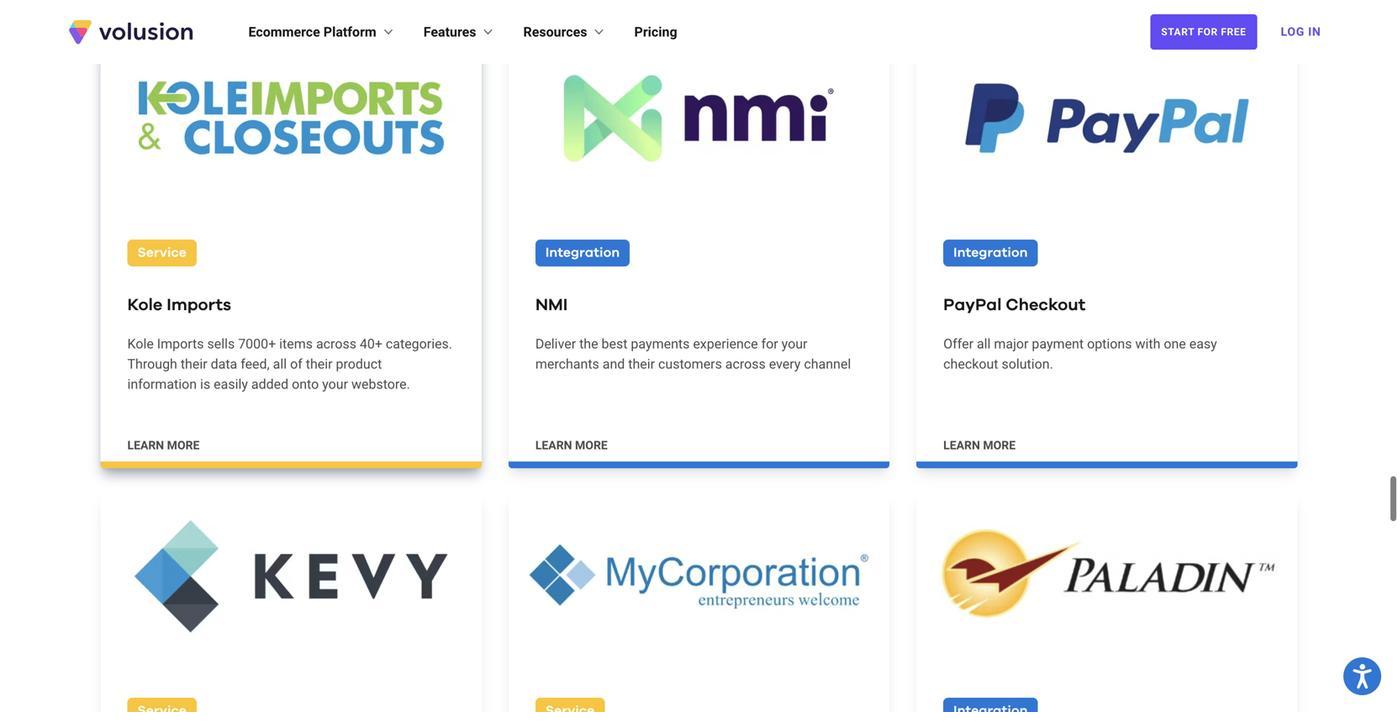 Task type: vqa. For each thing, say whether or not it's contained in the screenshot.


Task type: locate. For each thing, give the bounding box(es) containing it.
1 learn from the left
[[127, 439, 164, 453]]

all up checkout
[[977, 336, 991, 352]]

0 horizontal spatial learn
[[127, 439, 164, 453]]

1 horizontal spatial learn more button
[[535, 437, 608, 454]]

learn for kole imports
[[127, 439, 164, 453]]

their for kole imports
[[181, 356, 207, 372]]

their up is
[[181, 356, 207, 372]]

onto
[[292, 376, 319, 392]]

1 learn more button from the left
[[127, 437, 200, 454]]

kole
[[127, 297, 163, 314], [127, 336, 154, 352]]

0 horizontal spatial their
[[181, 356, 207, 372]]

all
[[977, 336, 991, 352], [273, 356, 287, 372]]

0 horizontal spatial learn more
[[127, 439, 200, 453]]

with
[[1135, 336, 1161, 352]]

your up the every
[[782, 336, 808, 352]]

one
[[1164, 336, 1186, 352]]

1 more from the left
[[167, 439, 200, 453]]

integration up "paypal"
[[954, 247, 1028, 260]]

3 learn from the left
[[944, 439, 980, 453]]

40+
[[360, 336, 383, 352]]

1 vertical spatial your
[[322, 376, 348, 392]]

deliver
[[535, 336, 576, 352]]

learn more button down checkout
[[944, 437, 1016, 454]]

imports for kole imports sells 7000+ items across 40+ categories. through their data feed, all of their product information is easily added onto your webstore.
[[157, 336, 204, 352]]

0 vertical spatial all
[[977, 336, 991, 352]]

3 learn more from the left
[[944, 439, 1016, 453]]

0 horizontal spatial across
[[316, 336, 356, 352]]

checkout
[[1006, 297, 1086, 314]]

1 integration from the left
[[546, 247, 620, 260]]

start for free
[[1161, 26, 1246, 38]]

more
[[167, 439, 200, 453], [575, 439, 608, 453], [983, 439, 1016, 453]]

1 horizontal spatial all
[[977, 336, 991, 352]]

2 integration from the left
[[954, 247, 1028, 260]]

learn more
[[127, 439, 200, 453], [535, 439, 608, 453], [944, 439, 1016, 453]]

1 vertical spatial all
[[273, 356, 287, 372]]

2 horizontal spatial more
[[983, 439, 1016, 453]]

data
[[211, 356, 237, 372]]

kole for kole imports sells 7000+ items across 40+ categories. through their data feed, all of their product information is easily added onto your webstore.
[[127, 336, 154, 352]]

3 more from the left
[[983, 439, 1016, 453]]

1 vertical spatial imports
[[157, 336, 204, 352]]

across up product
[[316, 336, 356, 352]]

2 horizontal spatial learn more button
[[944, 437, 1016, 454]]

learn more down checkout
[[944, 439, 1016, 453]]

learn more button for paypal checkout
[[944, 437, 1016, 454]]

0 vertical spatial kole
[[127, 297, 163, 314]]

1 horizontal spatial learn more
[[535, 439, 608, 453]]

mycorporation image
[[509, 495, 890, 658]]

learn more button for kole imports
[[127, 437, 200, 454]]

across down experience
[[725, 356, 766, 372]]

platform
[[324, 24, 376, 40]]

all inside the offer all major payment options with one easy checkout solution.
[[977, 336, 991, 352]]

1 learn more from the left
[[127, 439, 200, 453]]

across
[[316, 336, 356, 352], [725, 356, 766, 372]]

0 horizontal spatial learn more button
[[127, 437, 200, 454]]

features button
[[424, 22, 497, 42]]

1 their from the left
[[181, 356, 207, 372]]

for
[[761, 336, 778, 352]]

0 horizontal spatial more
[[167, 439, 200, 453]]

imports up sells
[[167, 297, 231, 314]]

learn down merchants
[[535, 439, 572, 453]]

payment
[[1032, 336, 1084, 352]]

2 learn more from the left
[[535, 439, 608, 453]]

2 learn more button from the left
[[535, 437, 608, 454]]

open accessibe: accessibility options, statement and help image
[[1353, 664, 1372, 689]]

their down payments
[[628, 356, 655, 372]]

kole up "through"
[[127, 336, 154, 352]]

their
[[181, 356, 207, 372], [306, 356, 333, 372], [628, 356, 655, 372]]

1 horizontal spatial more
[[575, 439, 608, 453]]

learn
[[127, 439, 164, 453], [535, 439, 572, 453], [944, 439, 980, 453]]

learn down information
[[127, 439, 164, 453]]

1 horizontal spatial your
[[782, 336, 808, 352]]

learn more down merchants
[[535, 439, 608, 453]]

0 vertical spatial across
[[316, 336, 356, 352]]

2 horizontal spatial learn
[[944, 439, 980, 453]]

all left of
[[273, 356, 287, 372]]

2 horizontal spatial their
[[628, 356, 655, 372]]

2 learn from the left
[[535, 439, 572, 453]]

their inside deliver the best payments experience for your merchants and their customers across every channel
[[628, 356, 655, 372]]

service
[[137, 247, 187, 260]]

features
[[424, 24, 476, 40]]

customers
[[658, 356, 722, 372]]

your
[[782, 336, 808, 352], [322, 376, 348, 392]]

2 horizontal spatial learn more
[[944, 439, 1016, 453]]

the
[[579, 336, 598, 352]]

learn down checkout
[[944, 439, 980, 453]]

learn more button down merchants
[[535, 437, 608, 454]]

in
[[1308, 25, 1321, 39]]

payments
[[631, 336, 690, 352]]

2 more from the left
[[575, 439, 608, 453]]

information
[[127, 376, 197, 392]]

0 horizontal spatial your
[[322, 376, 348, 392]]

start for free link
[[1150, 14, 1257, 50]]

1 horizontal spatial across
[[725, 356, 766, 372]]

ecommerce
[[248, 24, 320, 40]]

3 learn more button from the left
[[944, 437, 1016, 454]]

integration up nmi in the top left of the page
[[546, 247, 620, 260]]

solution.
[[1002, 356, 1053, 372]]

imports
[[167, 297, 231, 314], [157, 336, 204, 352]]

kole inside kole imports sells 7000+ items across 40+ categories. through their data feed, all of their product information is easily added onto your webstore.
[[127, 336, 154, 352]]

is
[[200, 376, 210, 392]]

kole down service
[[127, 297, 163, 314]]

log in link
[[1271, 13, 1331, 50]]

imports up "through"
[[157, 336, 204, 352]]

1 horizontal spatial integration
[[954, 247, 1028, 260]]

feed,
[[241, 356, 270, 372]]

log in
[[1281, 25, 1321, 39]]

learn more button down information
[[127, 437, 200, 454]]

learn more button
[[127, 437, 200, 454], [535, 437, 608, 454], [944, 437, 1016, 454]]

sells
[[207, 336, 235, 352]]

1 vertical spatial kole
[[127, 336, 154, 352]]

0 horizontal spatial all
[[273, 356, 287, 372]]

1 horizontal spatial learn
[[535, 439, 572, 453]]

learn more down information
[[127, 439, 200, 453]]

best
[[602, 336, 628, 352]]

through
[[127, 356, 177, 372]]

ecommerce platform
[[248, 24, 376, 40]]

1 horizontal spatial their
[[306, 356, 333, 372]]

imports inside kole imports sells 7000+ items across 40+ categories. through their data feed, all of their product information is easily added onto your webstore.
[[157, 336, 204, 352]]

integration
[[546, 247, 620, 260], [954, 247, 1028, 260]]

2 kole from the top
[[127, 336, 154, 352]]

0 horizontal spatial integration
[[546, 247, 620, 260]]

product
[[336, 356, 382, 372]]

kole for kole imports
[[127, 297, 163, 314]]

for
[[1198, 26, 1218, 38]]

merchants
[[535, 356, 599, 372]]

easy
[[1190, 336, 1217, 352]]

3 their from the left
[[628, 356, 655, 372]]

offer all major payment options with one easy checkout solution.
[[944, 336, 1217, 372]]

their right of
[[306, 356, 333, 372]]

learn more button for nmi
[[535, 437, 608, 454]]

channel
[[804, 356, 851, 372]]

1 vertical spatial across
[[725, 356, 766, 372]]

1 kole from the top
[[127, 297, 163, 314]]

your right onto
[[322, 376, 348, 392]]

0 vertical spatial imports
[[167, 297, 231, 314]]

0 vertical spatial your
[[782, 336, 808, 352]]



Task type: describe. For each thing, give the bounding box(es) containing it.
experience
[[693, 336, 758, 352]]

more for nmi
[[575, 439, 608, 453]]

pricing
[[634, 24, 677, 40]]

start
[[1161, 26, 1195, 38]]

their for nmi
[[628, 356, 655, 372]]

free
[[1221, 26, 1246, 38]]

pricing link
[[634, 22, 677, 42]]

checkout
[[944, 356, 998, 372]]

resources button
[[523, 22, 607, 42]]

webstore.
[[351, 376, 410, 392]]

every
[[769, 356, 801, 372]]

easily
[[214, 376, 248, 392]]

more for kole imports
[[167, 439, 200, 453]]

integration for paypal checkout
[[954, 247, 1028, 260]]

integration for nmi
[[546, 247, 620, 260]]

resources
[[523, 24, 587, 40]]

deliver the best payments experience for your merchants and their customers across every channel
[[535, 336, 851, 372]]

learn more for kole imports
[[127, 439, 200, 453]]

kole imports sells 7000+ items across 40+ categories. through their data feed, all of their product information is easily added onto your webstore.
[[127, 336, 452, 392]]

7000+
[[238, 336, 276, 352]]

across inside kole imports sells 7000+ items across 40+ categories. through their data feed, all of their product information is easily added onto your webstore.
[[316, 336, 356, 352]]

kevy image
[[100, 495, 482, 658]]

log
[[1281, 25, 1305, 39]]

of
[[290, 356, 302, 372]]

kole imports image
[[100, 37, 482, 199]]

added
[[251, 376, 289, 392]]

ecommerce platform button
[[248, 22, 397, 42]]

nmi image
[[509, 37, 890, 199]]

categories.
[[386, 336, 452, 352]]

all inside kole imports sells 7000+ items across 40+ categories. through their data feed, all of their product information is easily added onto your webstore.
[[273, 356, 287, 372]]

paypal
[[944, 297, 1002, 314]]

2 their from the left
[[306, 356, 333, 372]]

paypal checkout image
[[917, 37, 1298, 199]]

paladin image
[[917, 495, 1298, 658]]

paypal checkout
[[944, 297, 1086, 314]]

your inside deliver the best payments experience for your merchants and their customers across every channel
[[782, 336, 808, 352]]

learn more for nmi
[[535, 439, 608, 453]]

kole imports
[[127, 297, 231, 314]]

across inside deliver the best payments experience for your merchants and their customers across every channel
[[725, 356, 766, 372]]

options
[[1087, 336, 1132, 352]]

your inside kole imports sells 7000+ items across 40+ categories. through their data feed, all of their product information is easily added onto your webstore.
[[322, 376, 348, 392]]

more for paypal checkout
[[983, 439, 1016, 453]]

major
[[994, 336, 1029, 352]]

learn more for paypal checkout
[[944, 439, 1016, 453]]

and
[[603, 356, 625, 372]]

learn for paypal checkout
[[944, 439, 980, 453]]

imports for kole imports
[[167, 297, 231, 314]]

offer
[[944, 336, 974, 352]]

items
[[279, 336, 313, 352]]

learn for nmi
[[535, 439, 572, 453]]

nmi
[[535, 297, 568, 314]]



